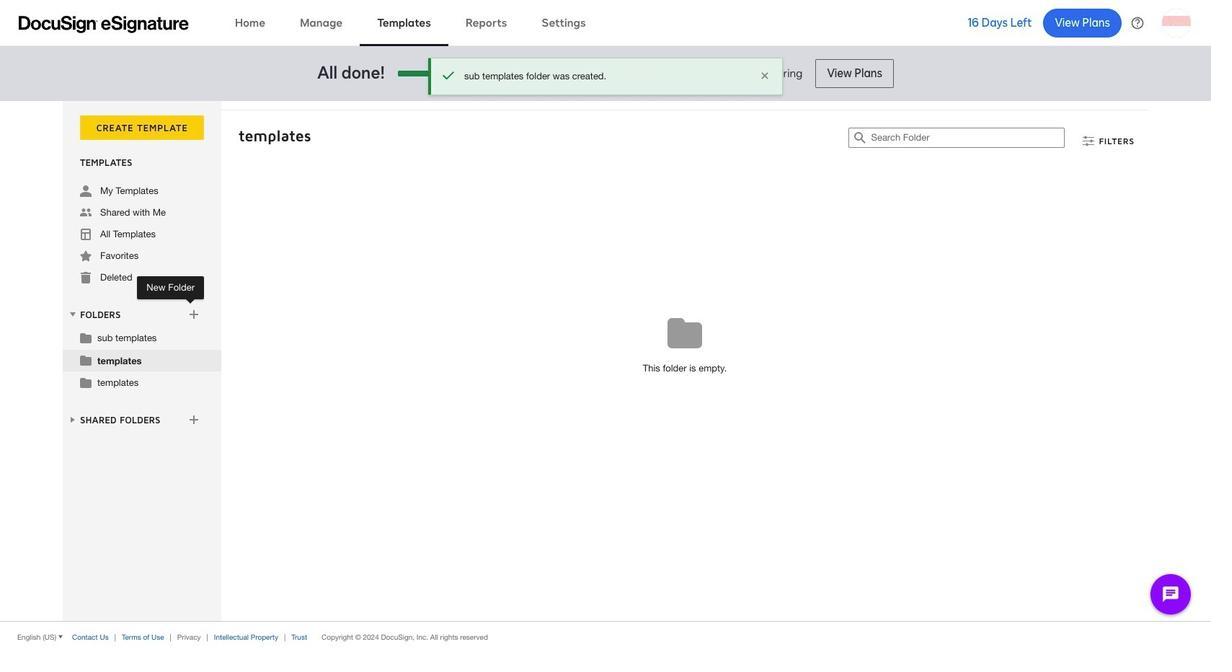 Task type: locate. For each thing, give the bounding box(es) containing it.
2 folder image from the top
[[80, 377, 92, 388]]

view folders image
[[67, 309, 79, 320]]

tooltip
[[137, 276, 204, 299]]

status
[[465, 70, 749, 83]]

templates image
[[80, 229, 92, 240]]

your uploaded profile image image
[[1163, 8, 1192, 37]]

1 vertical spatial folder image
[[80, 377, 92, 388]]

0 vertical spatial folder image
[[80, 354, 92, 366]]

trash image
[[80, 272, 92, 283]]

folder image
[[80, 354, 92, 366], [80, 377, 92, 388]]

docusign esignature image
[[19, 16, 189, 33]]

user image
[[80, 185, 92, 197]]



Task type: describe. For each thing, give the bounding box(es) containing it.
1 folder image from the top
[[80, 354, 92, 366]]

view shared folders image
[[67, 414, 79, 425]]

more info region
[[0, 621, 1212, 652]]

Search Folder text field
[[872, 128, 1065, 147]]

tooltip inside secondary navigation region
[[137, 276, 204, 299]]

shared image
[[80, 207, 92, 219]]

star filled image
[[80, 250, 92, 262]]

folder image
[[80, 332, 92, 343]]

secondary navigation region
[[63, 101, 1153, 621]]



Task type: vqa. For each thing, say whether or not it's contained in the screenshot.
DocuSign eSignature image
yes



